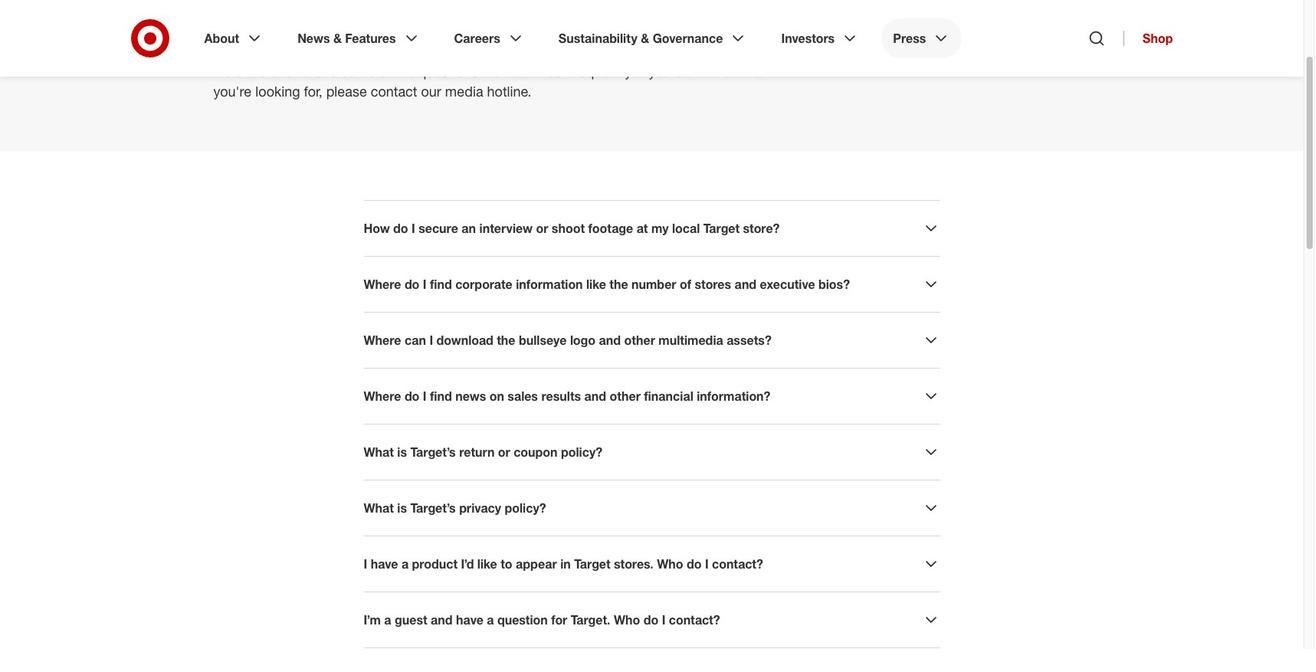 Task type: vqa. For each thing, say whether or not it's contained in the screenshot.
TCFD
no



Task type: locate. For each thing, give the bounding box(es) containing it.
do inside the where do i find news on sales results and other financial information? dropdown button
[[405, 389, 419, 404]]

on
[[490, 389, 504, 404]]

do right how
[[393, 221, 408, 236]]

where can i download the bullseye logo and other multimedia assets? button
[[364, 331, 940, 349]]

or right return
[[498, 444, 510, 460]]

1 horizontal spatial &
[[641, 31, 649, 46]]

0 vertical spatial the
[[395, 63, 414, 80]]

do down the can
[[405, 389, 419, 404]]

is inside dropdown button
[[397, 444, 407, 460]]

0 horizontal spatial to
[[325, 63, 337, 80]]

1 vertical spatial where
[[364, 333, 401, 348]]

target
[[703, 221, 740, 236], [574, 556, 611, 572]]

here are answers to some of the questions we hear most frequently. if you can't find what you're looking for, please contact our media hotline.
[[213, 63, 766, 100]]

to left the appear
[[501, 556, 512, 572]]

i up i'm on the left of the page
[[364, 556, 367, 572]]

i'm
[[364, 612, 381, 628]]

target's inside 'dropdown button'
[[410, 500, 456, 516]]

1 vertical spatial what
[[364, 500, 394, 516]]

i have a product i'd like to appear in target stores. who do i contact?
[[364, 556, 763, 572]]

where do i find news on sales results and other financial information? button
[[364, 387, 940, 405]]

the
[[395, 63, 414, 80], [609, 277, 628, 292], [497, 333, 515, 348]]

0 vertical spatial have
[[371, 556, 398, 572]]

0 horizontal spatial of
[[379, 63, 391, 80]]

the left number
[[609, 277, 628, 292]]

0 horizontal spatial or
[[498, 444, 510, 460]]

the left "bullseye"
[[497, 333, 515, 348]]

do right the stores.
[[687, 556, 702, 572]]

who inside i have a product i'd like to appear in target stores. who do i contact? dropdown button
[[657, 556, 683, 572]]

the up 'contact'
[[395, 63, 414, 80]]

target's left privacy
[[410, 500, 456, 516]]

0 vertical spatial where
[[364, 277, 401, 292]]

do
[[393, 221, 408, 236], [405, 277, 419, 292], [405, 389, 419, 404], [687, 556, 702, 572], [644, 612, 658, 628]]

stores.
[[614, 556, 654, 572]]

target's
[[410, 444, 456, 460], [410, 500, 456, 516]]

& right the news
[[333, 31, 342, 46]]

1 horizontal spatial of
[[680, 277, 691, 292]]

do inside how do i secure an interview or shoot footage at my local target store? dropdown button
[[393, 221, 408, 236]]

target right local
[[703, 221, 740, 236]]

other left financial
[[610, 389, 641, 404]]

who right target.
[[614, 612, 640, 628]]

2 vertical spatial where
[[364, 389, 401, 404]]

like right i'd
[[477, 556, 497, 572]]

0 horizontal spatial have
[[371, 556, 398, 572]]

1 is from the top
[[397, 444, 407, 460]]

have left product
[[371, 556, 398, 572]]

0 vertical spatial policy?
[[561, 444, 602, 460]]

and right results
[[584, 389, 606, 404]]

1 vertical spatial target's
[[410, 500, 456, 516]]

find
[[709, 63, 732, 80], [430, 277, 452, 292], [430, 389, 452, 404]]

0 vertical spatial to
[[325, 63, 337, 80]]

1 vertical spatial to
[[501, 556, 512, 572]]

where inside where can i download the bullseye logo and other multimedia assets? dropdown button
[[364, 333, 401, 348]]

shoot
[[552, 221, 585, 236]]

please
[[326, 83, 367, 100]]

1 horizontal spatial to
[[501, 556, 512, 572]]

0 vertical spatial find
[[709, 63, 732, 80]]

1 vertical spatial like
[[477, 556, 497, 572]]

news & features link
[[287, 18, 431, 58]]

is
[[397, 444, 407, 460], [397, 500, 407, 516]]

the inside here are answers to some of the questions we hear most frequently. if you can't find what you're looking for, please contact our media hotline.
[[395, 63, 414, 80]]

what inside dropdown button
[[364, 444, 394, 460]]

i have a product i'd like to appear in target stores. who do i contact? button
[[364, 555, 940, 573]]

a left question at the bottom of page
[[487, 612, 494, 628]]

1 target's from the top
[[410, 444, 456, 460]]

target right the in at left
[[574, 556, 611, 572]]

contact?
[[712, 556, 763, 572], [669, 612, 720, 628]]

3 where from the top
[[364, 389, 401, 404]]

policy? inside 'dropdown button'
[[505, 500, 546, 516]]

do up the can
[[405, 277, 419, 292]]

0 vertical spatial who
[[657, 556, 683, 572]]

stores
[[695, 277, 731, 292]]

2 horizontal spatial the
[[609, 277, 628, 292]]

what
[[364, 444, 394, 460], [364, 500, 394, 516]]

hear
[[504, 63, 531, 80]]

and right stores
[[735, 277, 756, 292]]

and right logo on the bottom of the page
[[599, 333, 621, 348]]

or left shoot
[[536, 221, 548, 236]]

corporate
[[455, 277, 513, 292]]

1 vertical spatial or
[[498, 444, 510, 460]]

1 vertical spatial other
[[610, 389, 641, 404]]

do inside i have a product i'd like to appear in target stores. who do i contact? dropdown button
[[687, 556, 702, 572]]

1 where from the top
[[364, 277, 401, 292]]

information
[[516, 277, 583, 292]]

other left multimedia
[[624, 333, 655, 348]]

0 horizontal spatial policy?
[[505, 500, 546, 516]]

2 target's from the top
[[410, 500, 456, 516]]

2 what from the top
[[364, 500, 394, 516]]

0 horizontal spatial &
[[333, 31, 342, 46]]

looking
[[255, 83, 300, 100]]

or
[[536, 221, 548, 236], [498, 444, 510, 460]]

target's left return
[[410, 444, 456, 460]]

what for what is target's return or coupon policy?
[[364, 444, 394, 460]]

have left question at the bottom of page
[[456, 612, 483, 628]]

0 horizontal spatial target
[[574, 556, 611, 572]]

& up if
[[641, 31, 649, 46]]

logo
[[570, 333, 596, 348]]

1 horizontal spatial like
[[586, 277, 606, 292]]

a
[[401, 556, 409, 572], [384, 612, 391, 628], [487, 612, 494, 628]]

where do i find corporate information like the number of stores and executive bios?
[[364, 277, 850, 292]]

1 vertical spatial target
[[574, 556, 611, 572]]

local
[[672, 221, 700, 236]]

1 horizontal spatial a
[[401, 556, 409, 572]]

find left news
[[430, 389, 452, 404]]

2 is from the top
[[397, 500, 407, 516]]

press link
[[882, 18, 961, 58]]

1 horizontal spatial target
[[703, 221, 740, 236]]

1 horizontal spatial policy?
[[561, 444, 602, 460]]

i right the stores.
[[705, 556, 709, 572]]

is inside 'dropdown button'
[[397, 500, 407, 516]]

policy? right coupon
[[561, 444, 602, 460]]

where inside the where do i find news on sales results and other financial information? dropdown button
[[364, 389, 401, 404]]

coupon
[[514, 444, 557, 460]]

secure
[[419, 221, 458, 236]]

frequently.
[[570, 63, 633, 80]]

find left corporate
[[430, 277, 452, 292]]

other
[[624, 333, 655, 348], [610, 389, 641, 404]]

and inside where do i find corporate information like the number of stores and executive bios? dropdown button
[[735, 277, 756, 292]]

1 vertical spatial who
[[614, 612, 640, 628]]

like right information
[[586, 277, 606, 292]]

do for how do i secure an interview or shoot footage at my local target store?
[[393, 221, 408, 236]]

have
[[371, 556, 398, 572], [456, 612, 483, 628]]

where for where do i find news on sales results and other financial information?
[[364, 389, 401, 404]]

what is target's privacy policy? button
[[364, 499, 940, 517]]

sustainability
[[559, 31, 637, 46]]

0 vertical spatial is
[[397, 444, 407, 460]]

1 vertical spatial the
[[609, 277, 628, 292]]

1 & from the left
[[333, 31, 342, 46]]

and right 'guest'
[[431, 612, 453, 628]]

0 vertical spatial what
[[364, 444, 394, 460]]

target's inside dropdown button
[[410, 444, 456, 460]]

1 horizontal spatial the
[[497, 333, 515, 348]]

1 vertical spatial have
[[456, 612, 483, 628]]

1 horizontal spatial or
[[536, 221, 548, 236]]

2 & from the left
[[641, 31, 649, 46]]

do inside where do i find corporate information like the number of stores and executive bios? dropdown button
[[405, 277, 419, 292]]

you're
[[213, 83, 252, 100]]

1 what from the top
[[364, 444, 394, 460]]

who right the stores.
[[657, 556, 683, 572]]

0 vertical spatial target's
[[410, 444, 456, 460]]

find left what
[[709, 63, 732, 80]]

a left product
[[401, 556, 409, 572]]

to
[[325, 63, 337, 80], [501, 556, 512, 572]]

policy? right privacy
[[505, 500, 546, 516]]

2 vertical spatial the
[[497, 333, 515, 348]]

of up 'contact'
[[379, 63, 391, 80]]

our
[[421, 83, 441, 100]]

most
[[535, 63, 566, 80]]

where can i download the bullseye logo and other multimedia assets?
[[364, 333, 772, 348]]

0 horizontal spatial who
[[614, 612, 640, 628]]

0 horizontal spatial the
[[395, 63, 414, 80]]

0 vertical spatial of
[[379, 63, 391, 80]]

do inside i'm a guest and have a question for target. who do i contact? dropdown button
[[644, 612, 658, 628]]

2 vertical spatial find
[[430, 389, 452, 404]]

policy?
[[561, 444, 602, 460], [505, 500, 546, 516]]

0 vertical spatial or
[[536, 221, 548, 236]]

guest
[[395, 612, 427, 628]]

do down i have a product i'd like to appear in target stores. who do i contact? dropdown button at the bottom of page
[[644, 612, 658, 628]]

1 vertical spatial is
[[397, 500, 407, 516]]

and
[[735, 277, 756, 292], [599, 333, 621, 348], [584, 389, 606, 404], [431, 612, 453, 628]]

of
[[379, 63, 391, 80], [680, 277, 691, 292]]

target's for privacy
[[410, 500, 456, 516]]

where inside where do i find corporate information like the number of stores and executive bios? dropdown button
[[364, 277, 401, 292]]

i'm a guest and have a question for target. who do i contact?
[[364, 612, 720, 628]]

careers link
[[443, 18, 536, 58]]

where for where can i download the bullseye logo and other multimedia assets?
[[364, 333, 401, 348]]

sustainability & governance link
[[548, 18, 758, 58]]

to up please
[[325, 63, 337, 80]]

a right i'm on the left of the page
[[384, 612, 391, 628]]

of left stores
[[680, 277, 691, 292]]

how
[[364, 221, 390, 236]]

1 vertical spatial find
[[430, 277, 452, 292]]

1 horizontal spatial who
[[657, 556, 683, 572]]

policy? inside dropdown button
[[561, 444, 602, 460]]

what inside 'dropdown button'
[[364, 500, 394, 516]]

1 vertical spatial of
[[680, 277, 691, 292]]

target.
[[571, 612, 610, 628]]

what is target's privacy policy?
[[364, 500, 546, 516]]

careers
[[454, 31, 500, 46]]

the inside where do i find corporate information like the number of stores and executive bios? dropdown button
[[609, 277, 628, 292]]

or inside how do i secure an interview or shoot footage at my local target store? dropdown button
[[536, 221, 548, 236]]

i
[[411, 221, 415, 236], [423, 277, 427, 292], [429, 333, 433, 348], [423, 389, 427, 404], [364, 556, 367, 572], [705, 556, 709, 572], [662, 612, 665, 628]]

2 where from the top
[[364, 333, 401, 348]]

1 vertical spatial policy?
[[505, 500, 546, 516]]

find for sales
[[430, 389, 452, 404]]



Task type: describe. For each thing, give the bounding box(es) containing it.
sales
[[508, 389, 538, 404]]

footage
[[588, 221, 633, 236]]

for,
[[304, 83, 322, 100]]

target's for return
[[410, 444, 456, 460]]

& for news
[[333, 31, 342, 46]]

1 vertical spatial contact?
[[669, 612, 720, 628]]

multimedia
[[659, 333, 723, 348]]

0 horizontal spatial a
[[384, 612, 391, 628]]

2 horizontal spatial a
[[487, 612, 494, 628]]

where do i find corporate information like the number of stores and executive bios? button
[[364, 275, 940, 293]]

are
[[247, 63, 266, 80]]

who inside i'm a guest and have a question for target. who do i contact? dropdown button
[[614, 612, 640, 628]]

or inside what is target's return or coupon policy? dropdown button
[[498, 444, 510, 460]]

0 horizontal spatial like
[[477, 556, 497, 572]]

0 vertical spatial target
[[703, 221, 740, 236]]

do for where do i find corporate information like the number of stores and executive bios?
[[405, 277, 419, 292]]

i up the can
[[423, 277, 427, 292]]

the inside where can i download the bullseye logo and other multimedia assets? dropdown button
[[497, 333, 515, 348]]

1 horizontal spatial have
[[456, 612, 483, 628]]

to inside here are answers to some of the questions we hear most frequently. if you can't find what you're looking for, please contact our media hotline.
[[325, 63, 337, 80]]

of inside where do i find corporate information like the number of stores and executive bios? dropdown button
[[680, 277, 691, 292]]

of inside here are answers to some of the questions we hear most frequently. if you can't find what you're looking for, please contact our media hotline.
[[379, 63, 391, 80]]

and inside the where do i find news on sales results and other financial information? dropdown button
[[584, 389, 606, 404]]

can
[[405, 333, 426, 348]]

how do i secure an interview or shoot footage at my local target store? button
[[364, 219, 940, 238]]

bios?
[[818, 277, 850, 292]]

where do i find news on sales results and other financial information?
[[364, 389, 770, 404]]

at
[[637, 221, 648, 236]]

an
[[462, 221, 476, 236]]

i left news
[[423, 389, 427, 404]]

a inside i have a product i'd like to appear in target stores. who do i contact? dropdown button
[[401, 556, 409, 572]]

i right the can
[[429, 333, 433, 348]]

here
[[213, 63, 243, 80]]

do for where do i find news on sales results and other financial information?
[[405, 389, 419, 404]]

for
[[551, 612, 567, 628]]

questions
[[418, 63, 478, 80]]

news & features
[[297, 31, 396, 46]]

to inside i have a product i'd like to appear in target stores. who do i contact? dropdown button
[[501, 556, 512, 572]]

number
[[631, 277, 676, 292]]

what is target's return or coupon policy? button
[[364, 443, 940, 461]]

you
[[649, 63, 671, 80]]

& for sustainability
[[641, 31, 649, 46]]

assets?
[[727, 333, 772, 348]]

where for where do i find corporate information like the number of stores and executive bios?
[[364, 277, 401, 292]]

i left secure
[[411, 221, 415, 236]]

0 vertical spatial like
[[586, 277, 606, 292]]

question
[[497, 612, 548, 628]]

interview
[[479, 221, 533, 236]]

investors
[[781, 31, 835, 46]]

news
[[297, 31, 330, 46]]

investors link
[[771, 18, 870, 58]]

results
[[541, 389, 581, 404]]

in
[[560, 556, 571, 572]]

download
[[436, 333, 493, 348]]

what is target's return or coupon policy?
[[364, 444, 602, 460]]

about link
[[193, 18, 274, 58]]

i'm a guest and have a question for target. who do i contact? button
[[364, 611, 940, 629]]

i down i have a product i'd like to appear in target stores. who do i contact? dropdown button at the bottom of page
[[662, 612, 665, 628]]

press
[[893, 31, 926, 46]]

0 vertical spatial contact?
[[712, 556, 763, 572]]

what
[[736, 63, 766, 80]]

and inside i'm a guest and have a question for target. who do i contact? dropdown button
[[431, 612, 453, 628]]

financial
[[644, 389, 693, 404]]

how do i secure an interview or shoot footage at my local target store?
[[364, 221, 780, 236]]

find inside here are answers to some of the questions we hear most frequently. if you can't find what you're looking for, please contact our media hotline.
[[709, 63, 732, 80]]

shop link
[[1123, 31, 1173, 46]]

appear
[[516, 556, 557, 572]]

sustainability & governance
[[559, 31, 723, 46]]

and inside where can i download the bullseye logo and other multimedia assets? dropdown button
[[599, 333, 621, 348]]

information?
[[697, 389, 770, 404]]

some
[[341, 63, 375, 80]]

contact
[[371, 83, 417, 100]]

features
[[345, 31, 396, 46]]

what for what is target's privacy policy?
[[364, 500, 394, 516]]

bullseye
[[519, 333, 567, 348]]

store?
[[743, 221, 780, 236]]

hotline.
[[487, 83, 531, 100]]

we
[[482, 63, 500, 80]]

my
[[651, 221, 669, 236]]

find for like
[[430, 277, 452, 292]]

if
[[637, 63, 645, 80]]

i'd
[[461, 556, 474, 572]]

governance
[[653, 31, 723, 46]]

return
[[459, 444, 495, 460]]

privacy
[[459, 500, 501, 516]]

is for what is target's return or coupon policy?
[[397, 444, 407, 460]]

media
[[445, 83, 483, 100]]

answers
[[270, 63, 321, 80]]

can't
[[675, 63, 705, 80]]

about
[[204, 31, 239, 46]]

news
[[455, 389, 486, 404]]

product
[[412, 556, 458, 572]]

shop
[[1143, 31, 1173, 46]]

is for what is target's privacy policy?
[[397, 500, 407, 516]]

0 vertical spatial other
[[624, 333, 655, 348]]

executive
[[760, 277, 815, 292]]



